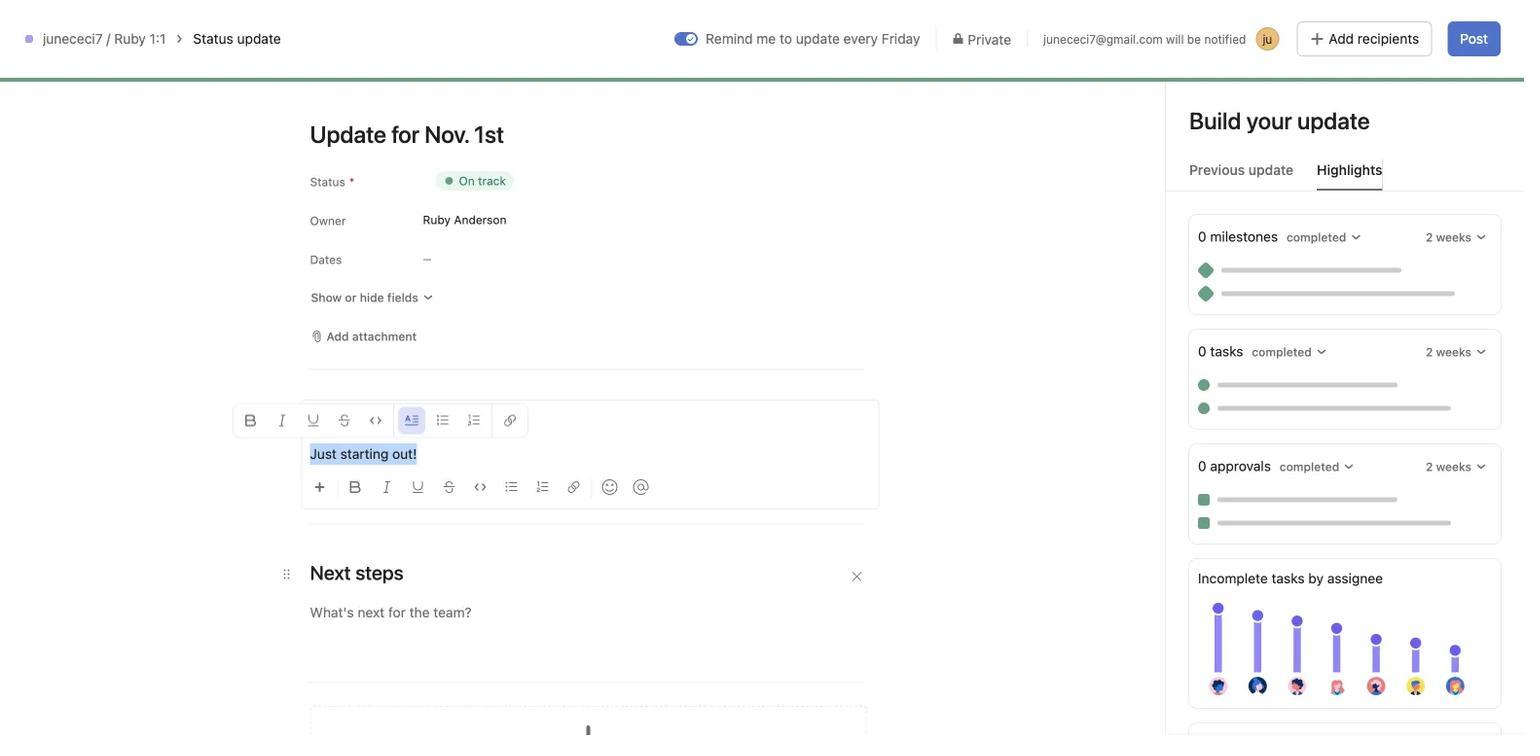 Task type: describe. For each thing, give the bounding box(es) containing it.
highlights
[[1317, 162, 1383, 178]]

notified
[[1204, 32, 1246, 46]]

add for add attachment
[[327, 330, 349, 344]]

joined
[[1408, 353, 1452, 371]]

ju button
[[1246, 25, 1281, 53]]

2 for 0 milestones
[[1426, 231, 1433, 244]]

shared
[[768, 540, 811, 556]]

align your team around a shared vision with a project brief and supporting resources.
[[607, 540, 892, 577]]

2 for 0 tasks
[[1426, 346, 1433, 359]]

status *
[[310, 175, 355, 189]]

trial?
[[1313, 17, 1340, 30]]

project created ruby anderson
[[1185, 456, 1295, 496]]

ruby inside 'project created ruby anderson'
[[1185, 480, 1217, 496]]

billing
[[1395, 17, 1427, 30]]

around
[[709, 540, 753, 556]]

numbered list image for bulleted list icon
[[468, 415, 480, 427]]

previous
[[1189, 162, 1245, 178]]

junececi7@gmail.com inside you and junececi7@gmail.com joined 24 minutes ago
[[1246, 353, 1404, 371]]

list link
[[383, 120, 422, 141]]

1 section title text field from the top
[[310, 405, 394, 432]]

underline image
[[412, 482, 424, 493]]

days
[[1172, 23, 1197, 37]]

1:1
[[150, 31, 166, 47]]

remind me to update every friday
[[706, 31, 920, 47]]

add billing info button
[[1361, 10, 1460, 37]]

overview
[[276, 122, 337, 138]]

2 weeks for milestones
[[1426, 231, 1472, 244]]

ruby anderson link
[[1185, 480, 1283, 496]]

show or hide fields button
[[302, 284, 443, 311]]

incomplete
[[1198, 571, 1268, 587]]

attachment
[[352, 330, 417, 344]]

project created
[[1185, 456, 1295, 475]]

your update
[[1247, 107, 1370, 134]]

paragraph image
[[404, 413, 420, 429]]

fields
[[387, 291, 418, 305]]

2 section title text field from the top
[[310, 560, 404, 587]]

dates
[[310, 253, 342, 267]]

17 days left
[[1156, 23, 1219, 37]]

1 vertical spatial italics image
[[381, 482, 393, 493]]

2 weeks for approvals
[[1426, 460, 1472, 474]]

be
[[1187, 32, 1201, 46]]

Title of update text field
[[310, 113, 894, 156]]

hide
[[360, 291, 384, 305]]

*
[[349, 175, 355, 189]]

minutes
[[1202, 378, 1246, 391]]

private
[[968, 31, 1011, 47]]

approvals
[[1210, 458, 1271, 475]]

to for members
[[1295, 302, 1309, 321]]

0 for tasks
[[1198, 344, 1207, 360]]

list
[[399, 122, 422, 138]]

board
[[461, 122, 499, 138]]

what's for what's the status?
[[1161, 175, 1223, 198]]

brief
[[655, 561, 684, 577]]

remind me to update every friday switch
[[675, 32, 698, 46]]

connected goals
[[321, 221, 469, 244]]

update for previous update
[[1249, 162, 1294, 178]]

ruby anderson
[[423, 213, 507, 227]]

0 for milestones
[[1198, 229, 1207, 245]]

add for add billing info
[[1369, 17, 1391, 30]]

recipients
[[1358, 31, 1419, 47]]

remove from starred image
[[579, 75, 595, 91]]

add billing info
[[1369, 17, 1451, 30]]

project
[[607, 561, 652, 577]]

1 vertical spatial ruby
[[423, 213, 451, 227]]

junececi7 / ruby 1:1
[[43, 31, 166, 47]]

at mention image
[[633, 480, 649, 495]]

on
[[459, 174, 475, 188]]

1 horizontal spatial update
[[796, 31, 840, 47]]

or
[[345, 291, 357, 305]]

completed for 0 tasks
[[1252, 346, 1312, 359]]

by
[[1309, 571, 1324, 587]]

out!
[[392, 446, 417, 462]]

bold image
[[350, 482, 362, 493]]

1 horizontal spatial ra
[[1189, 406, 1204, 420]]

2 for 0 approvals
[[1426, 460, 1433, 474]]

me
[[757, 31, 776, 47]]

24
[[1185, 378, 1199, 391]]

owner
[[310, 214, 346, 228]]

add report section image
[[573, 722, 604, 737]]

add goal image
[[479, 225, 495, 240]]

anderson inside 'project created ruby anderson'
[[1221, 480, 1283, 496]]

add attachment button
[[302, 323, 425, 350]]

status update
[[193, 31, 281, 47]]

the status?
[[1228, 175, 1325, 198]]

remind
[[706, 31, 753, 47]]

junececi7
[[43, 31, 103, 47]]

overview link
[[261, 120, 337, 141]]

update for status update
[[237, 31, 281, 47]]

info
[[1431, 17, 1451, 30]]

with
[[855, 540, 881, 556]]

2 weeks button for approvals
[[1421, 454, 1492, 481]]

build your update
[[1189, 107, 1370, 134]]

members
[[1313, 302, 1381, 321]]

send message to members
[[1185, 302, 1381, 321]]

0 horizontal spatial italics image
[[276, 415, 288, 427]]

completed for 0 approvals
[[1280, 460, 1340, 474]]

in
[[1281, 17, 1290, 30]]

2 weeks button for tasks
[[1421, 339, 1492, 366]]

post button
[[1448, 21, 1501, 56]]

starting
[[340, 446, 389, 462]]

left
[[1200, 23, 1219, 37]]

2 a from the left
[[885, 540, 892, 556]]

to for update
[[780, 31, 792, 47]]

1 horizontal spatial strikethrough image
[[443, 482, 455, 493]]



Task type: vqa. For each thing, say whether or not it's contained in the screenshot.
the TS button
no



Task type: locate. For each thing, give the bounding box(es) containing it.
tasks up 'minutes'
[[1210, 344, 1243, 360]]

previous update
[[1189, 162, 1294, 178]]

0 vertical spatial junececi7@gmail.com
[[1044, 32, 1163, 46]]

a right with
[[885, 540, 892, 556]]

2 vertical spatial completed button
[[1275, 454, 1360, 481]]

and inside you and junececi7@gmail.com joined 24 minutes ago
[[1215, 353, 1242, 371]]

1 vertical spatial 2 weeks
[[1426, 346, 1472, 359]]

to
[[780, 31, 792, 47], [1295, 302, 1309, 321]]

0 horizontal spatial anderson
[[454, 213, 507, 227]]

what's for what's in my trial?
[[1239, 17, 1277, 30]]

your
[[643, 540, 670, 556]]

remove section image
[[851, 571, 863, 583]]

bulleted list image
[[437, 415, 449, 427]]

0 horizontal spatial and
[[688, 561, 711, 577]]

add down show
[[327, 330, 349, 344]]

completed button for 0 tasks
[[1247, 339, 1332, 366]]

2 0 from the top
[[1198, 344, 1207, 360]]

to right me
[[780, 31, 792, 47]]

0 vertical spatial what's
[[1239, 17, 1277, 30]]

1 horizontal spatial to
[[1295, 302, 1309, 321]]

numbered list image for bulleted list image
[[537, 482, 548, 493]]

will
[[1166, 32, 1184, 46]]

0 approvals
[[1198, 458, 1275, 475]]

0 horizontal spatial update
[[237, 31, 281, 47]]

1 vertical spatial section title text field
[[310, 560, 404, 587]]

status for status *
[[310, 175, 345, 189]]

2 weeks from the top
[[1436, 346, 1472, 359]]

1 vertical spatial 2 weeks button
[[1421, 339, 1492, 366]]

1 horizontal spatial link image
[[568, 482, 580, 493]]

update inside tab list
[[1249, 162, 1294, 178]]

2 2 weeks from the top
[[1426, 346, 1472, 359]]

1 vertical spatial status
[[310, 175, 345, 189]]

ruby down 0 approvals in the right of the page
[[1185, 480, 1217, 496]]

0 vertical spatial 0
[[1198, 229, 1207, 245]]

link image
[[504, 415, 516, 427], [568, 482, 580, 493]]

2 horizontal spatial add
[[1369, 17, 1391, 30]]

0 left the milestones
[[1198, 229, 1207, 245]]

2 vertical spatial ruby
[[1185, 480, 1217, 496]]

emoji image
[[602, 480, 618, 495]]

tasks for incomplete
[[1272, 571, 1305, 587]]

2 vertical spatial 2 weeks button
[[1421, 454, 1492, 481]]

ra down 24
[[1189, 406, 1204, 420]]

assignee
[[1327, 571, 1383, 587]]

bold image
[[245, 415, 257, 427]]

0 vertical spatial section title text field
[[310, 405, 394, 432]]

bulleted list image
[[506, 482, 517, 493]]

1 vertical spatial to
[[1295, 302, 1309, 321]]

and inside align your team around a shared vision with a project brief and supporting resources.
[[688, 561, 711, 577]]

1 horizontal spatial add
[[1329, 31, 1354, 47]]

completed button
[[1282, 224, 1367, 251], [1247, 339, 1332, 366], [1275, 454, 1360, 481]]

2
[[1426, 231, 1433, 244], [1426, 346, 1433, 359], [1426, 460, 1433, 474]]

on track button
[[423, 164, 527, 199]]

1 vertical spatial 2
[[1426, 346, 1433, 359]]

1 horizontal spatial ju
[[1219, 406, 1228, 420]]

completed button for 0 milestones
[[1282, 224, 1367, 251]]

0 horizontal spatial junececi7@gmail.com
[[1044, 32, 1163, 46]]

completed up ago
[[1252, 346, 1312, 359]]

tab list containing previous update
[[1166, 160, 1524, 192]]

insert an object image
[[314, 482, 326, 493]]

0 vertical spatial status
[[193, 31, 233, 47]]

send message to members button
[[1185, 302, 1381, 321]]

junececi7@gmail.com
[[1044, 32, 1163, 46], [1246, 353, 1404, 371]]

1 2 weeks from the top
[[1426, 231, 1472, 244]]

Section title text field
[[310, 405, 394, 432], [310, 560, 404, 587]]

1 vertical spatial anderson
[[1221, 480, 1283, 496]]

status
[[193, 31, 233, 47], [310, 175, 345, 189]]

ago
[[1249, 378, 1270, 391]]

completed for 0 milestones
[[1287, 231, 1347, 244]]

0 vertical spatial tasks
[[1210, 344, 1243, 360]]

2 vertical spatial completed
[[1280, 460, 1340, 474]]

code image
[[370, 415, 382, 427]]

what's up 0 milestones
[[1161, 175, 1223, 198]]

resources.
[[787, 561, 853, 577]]

just
[[310, 446, 337, 462]]

status right 1:1 on the left
[[193, 31, 233, 47]]

what's in my trial?
[[1239, 17, 1340, 30]]

completed down the status?
[[1287, 231, 1347, 244]]

friday
[[882, 31, 920, 47]]

1 2 from the top
[[1426, 231, 1433, 244]]

tasks for 0
[[1210, 344, 1243, 360]]

0 horizontal spatial to
[[780, 31, 792, 47]]

anderson down on track
[[454, 213, 507, 227]]

1 horizontal spatial status
[[310, 175, 345, 189]]

strikethrough image right underline image
[[339, 415, 350, 427]]

add down trial?
[[1329, 31, 1354, 47]]

1 vertical spatial link image
[[568, 482, 580, 493]]

completed right approvals
[[1280, 460, 1340, 474]]

1 vertical spatial 0
[[1198, 344, 1207, 360]]

add recipients button
[[1297, 21, 1432, 56]]

ra up overview
[[315, 73, 335, 92]]

home
[[51, 67, 88, 83]]

1 vertical spatial strikethrough image
[[443, 482, 455, 493]]

just starting out!
[[310, 446, 417, 462]]

0 vertical spatial to
[[780, 31, 792, 47]]

weeks for approvals
[[1436, 460, 1472, 474]]

team
[[674, 540, 705, 556]]

every
[[844, 31, 878, 47]]

0 up ruby anderson link
[[1198, 458, 1207, 475]]

2 horizontal spatial ju
[[1263, 32, 1273, 46]]

2 weeks for tasks
[[1426, 346, 1472, 359]]

0 vertical spatial anderson
[[454, 213, 507, 227]]

weeks
[[1436, 231, 1472, 244], [1436, 346, 1472, 359], [1436, 460, 1472, 474]]

completed button down the status?
[[1282, 224, 1367, 251]]

my
[[1294, 17, 1310, 30]]

and down 'team'
[[688, 561, 711, 577]]

completed button right approvals
[[1275, 454, 1360, 481]]

/
[[106, 31, 110, 47]]

0
[[1198, 229, 1207, 245], [1198, 344, 1207, 360], [1198, 458, 1207, 475]]

to right message in the top of the page
[[1295, 302, 1309, 321]]

tasks left by
[[1272, 571, 1305, 587]]

supporting
[[715, 561, 783, 577]]

0 vertical spatial weeks
[[1436, 231, 1472, 244]]

0 for approvals
[[1198, 458, 1207, 475]]

incomplete tasks by assignee
[[1198, 571, 1383, 587]]

completed button for 0 approvals
[[1275, 454, 1360, 481]]

add for add recipients
[[1329, 31, 1354, 47]]

link image left emoji image
[[568, 482, 580, 493]]

ju inside button
[[1263, 32, 1273, 46]]

2 vertical spatial 2
[[1426, 460, 1433, 474]]

section title text field down bold icon
[[310, 560, 404, 587]]

post
[[1460, 31, 1488, 47]]

0 horizontal spatial add
[[327, 330, 349, 344]]

0 horizontal spatial what's
[[1161, 175, 1223, 198]]

align
[[607, 540, 639, 556]]

junececi7@gmail.com will be notified
[[1044, 32, 1246, 46]]

add attachment
[[327, 330, 417, 344]]

ruby right /
[[114, 31, 146, 47]]

0 horizontal spatial ruby
[[114, 31, 146, 47]]

ra
[[315, 73, 335, 92], [1189, 406, 1204, 420]]

update
[[237, 31, 281, 47], [796, 31, 840, 47], [1249, 162, 1294, 178]]

0 vertical spatial 2 weeks
[[1426, 231, 1472, 244]]

on track
[[459, 174, 506, 188]]

toolbar
[[306, 465, 878, 501]]

2 weeks button for milestones
[[1421, 224, 1492, 251]]

0 vertical spatial ra
[[315, 73, 335, 92]]

and
[[1215, 353, 1242, 371], [688, 561, 711, 577]]

0 vertical spatial completed
[[1287, 231, 1347, 244]]

1 vertical spatial what's
[[1161, 175, 1223, 198]]

you and junececi7@gmail.com joined 24 minutes ago
[[1185, 353, 1452, 391]]

italics image left underline icon
[[381, 482, 393, 493]]

add recipients
[[1329, 31, 1419, 47]]

3 0 from the top
[[1198, 458, 1207, 475]]

send
[[1185, 302, 1222, 321]]

—
[[423, 253, 432, 265]]

what's left the in
[[1239, 17, 1277, 30]]

2 vertical spatial weeks
[[1436, 460, 1472, 474]]

ju down 'minutes'
[[1219, 406, 1228, 420]]

status left *
[[310, 175, 345, 189]]

italics image right bold image
[[276, 415, 288, 427]]

anderson down approvals
[[1221, 480, 1283, 496]]

what's
[[1239, 17, 1277, 30], [1161, 175, 1223, 198]]

1 horizontal spatial junececi7@gmail.com
[[1246, 353, 1404, 371]]

2 horizontal spatial ruby
[[1185, 480, 1217, 496]]

1 horizontal spatial tasks
[[1272, 571, 1305, 587]]

ju up overview link
[[276, 73, 288, 92]]

0 horizontal spatial a
[[757, 540, 764, 556]]

junececi7@gmail.com left will
[[1044, 32, 1163, 46]]

and up 'minutes'
[[1215, 353, 1242, 371]]

key resources
[[321, 470, 445, 493]]

1 horizontal spatial ruby
[[423, 213, 451, 227]]

2 weeks button
[[1421, 224, 1492, 251], [1421, 339, 1492, 366], [1421, 454, 1492, 481]]

hide sidebar image
[[25, 16, 41, 31]]

1 vertical spatial and
[[688, 561, 711, 577]]

strikethrough image
[[339, 415, 350, 427], [443, 482, 455, 493]]

3 weeks from the top
[[1436, 460, 1472, 474]]

weeks for tasks
[[1436, 346, 1472, 359]]

you and junececi7@gmail.com joined button
[[1185, 352, 1452, 372]]

you
[[1185, 353, 1212, 371]]

0 horizontal spatial strikethrough image
[[339, 415, 350, 427]]

code image
[[475, 482, 486, 493]]

17
[[1156, 23, 1168, 37]]

0 horizontal spatial status
[[193, 31, 233, 47]]

numbered list image right bulleted list icon
[[468, 415, 480, 427]]

1 horizontal spatial a
[[885, 540, 892, 556]]

0 horizontal spatial ju
[[276, 73, 288, 92]]

None text field
[[362, 65, 542, 100]]

weeks for milestones
[[1436, 231, 1472, 244]]

track
[[478, 174, 506, 188]]

0 tasks
[[1198, 344, 1247, 360]]

tab list
[[1166, 160, 1524, 192]]

1 vertical spatial ra
[[1189, 406, 1204, 420]]

junececi7@gmail.com down members on the right top
[[1246, 353, 1404, 371]]

vision
[[814, 540, 851, 556]]

what's the status?
[[1161, 175, 1325, 198]]

0 vertical spatial and
[[1215, 353, 1242, 371]]

2 vertical spatial 0
[[1198, 458, 1207, 475]]

ju down what's in my trial?
[[1263, 32, 1273, 46]]

completed
[[1287, 231, 1347, 244], [1252, 346, 1312, 359], [1280, 460, 1340, 474]]

1 horizontal spatial what's
[[1239, 17, 1277, 30]]

1 vertical spatial completed
[[1252, 346, 1312, 359]]

1 horizontal spatial numbered list image
[[537, 482, 548, 493]]

1 horizontal spatial and
[[1215, 353, 1242, 371]]

1 horizontal spatial anderson
[[1221, 480, 1283, 496]]

0 vertical spatial numbered list image
[[468, 415, 480, 427]]

0 vertical spatial completed button
[[1282, 224, 1367, 251]]

ruby
[[114, 31, 146, 47], [423, 213, 451, 227], [1185, 480, 1217, 496]]

junececi7 / ruby 1:1 link
[[43, 31, 166, 47]]

0 vertical spatial ju
[[1263, 32, 1273, 46]]

a up supporting
[[757, 540, 764, 556]]

build
[[1189, 107, 1242, 134]]

status for status update
[[193, 31, 233, 47]]

milestones
[[1210, 229, 1278, 245]]

1 vertical spatial tasks
[[1272, 571, 1305, 587]]

1 vertical spatial numbered list image
[[537, 482, 548, 493]]

list box
[[532, 8, 1000, 39]]

0 up 24
[[1198, 344, 1207, 360]]

add inside popup button
[[327, 330, 349, 344]]

0 horizontal spatial link image
[[504, 415, 516, 427]]

ruby up —
[[423, 213, 451, 227]]

0 horizontal spatial numbered list image
[[468, 415, 480, 427]]

home link
[[12, 59, 222, 91]]

0 vertical spatial ruby
[[114, 31, 146, 47]]

italics image
[[276, 415, 288, 427], [381, 482, 393, 493]]

2 2 from the top
[[1426, 346, 1433, 359]]

link image up bulleted list image
[[504, 415, 516, 427]]

2 2 weeks button from the top
[[1421, 339, 1492, 366]]

add up add recipients
[[1369, 17, 1391, 30]]

numbered list image right bulleted list image
[[537, 482, 548, 493]]

show or hide fields
[[311, 291, 418, 305]]

2 vertical spatial ju
[[1219, 406, 1228, 420]]

0 milestones
[[1198, 229, 1282, 245]]

1 horizontal spatial italics image
[[381, 482, 393, 493]]

2 horizontal spatial update
[[1249, 162, 1294, 178]]

completed button down send message to members
[[1247, 339, 1332, 366]]

0 vertical spatial 2 weeks button
[[1421, 224, 1492, 251]]

1 weeks from the top
[[1436, 231, 1472, 244]]

3 2 from the top
[[1426, 460, 1433, 474]]

1 2 weeks button from the top
[[1421, 224, 1492, 251]]

0 vertical spatial strikethrough image
[[339, 415, 350, 427]]

1 vertical spatial junececi7@gmail.com
[[1246, 353, 1404, 371]]

board link
[[446, 120, 499, 141]]

3 2 weeks from the top
[[1426, 460, 1472, 474]]

0 vertical spatial link image
[[504, 415, 516, 427]]

what's inside button
[[1239, 17, 1277, 30]]

1 vertical spatial weeks
[[1436, 346, 1472, 359]]

0 vertical spatial 2
[[1426, 231, 1433, 244]]

underline image
[[308, 415, 319, 427]]

numbered list image
[[468, 415, 480, 427], [537, 482, 548, 493]]

show
[[311, 291, 342, 305]]

1 0 from the top
[[1198, 229, 1207, 245]]

0 horizontal spatial ra
[[315, 73, 335, 92]]

3 2 weeks button from the top
[[1421, 454, 1492, 481]]

strikethrough image right underline icon
[[443, 482, 455, 493]]

section title text field up just starting out!
[[310, 405, 394, 432]]

1 vertical spatial ju
[[276, 73, 288, 92]]

what's in my trial? button
[[1230, 10, 1349, 37]]

ju
[[1263, 32, 1273, 46], [276, 73, 288, 92], [1219, 406, 1228, 420]]

message
[[1226, 302, 1291, 321]]

2 vertical spatial 2 weeks
[[1426, 460, 1472, 474]]

1 a from the left
[[757, 540, 764, 556]]

0 horizontal spatial tasks
[[1210, 344, 1243, 360]]

0 vertical spatial italics image
[[276, 415, 288, 427]]

1 vertical spatial completed button
[[1247, 339, 1332, 366]]



